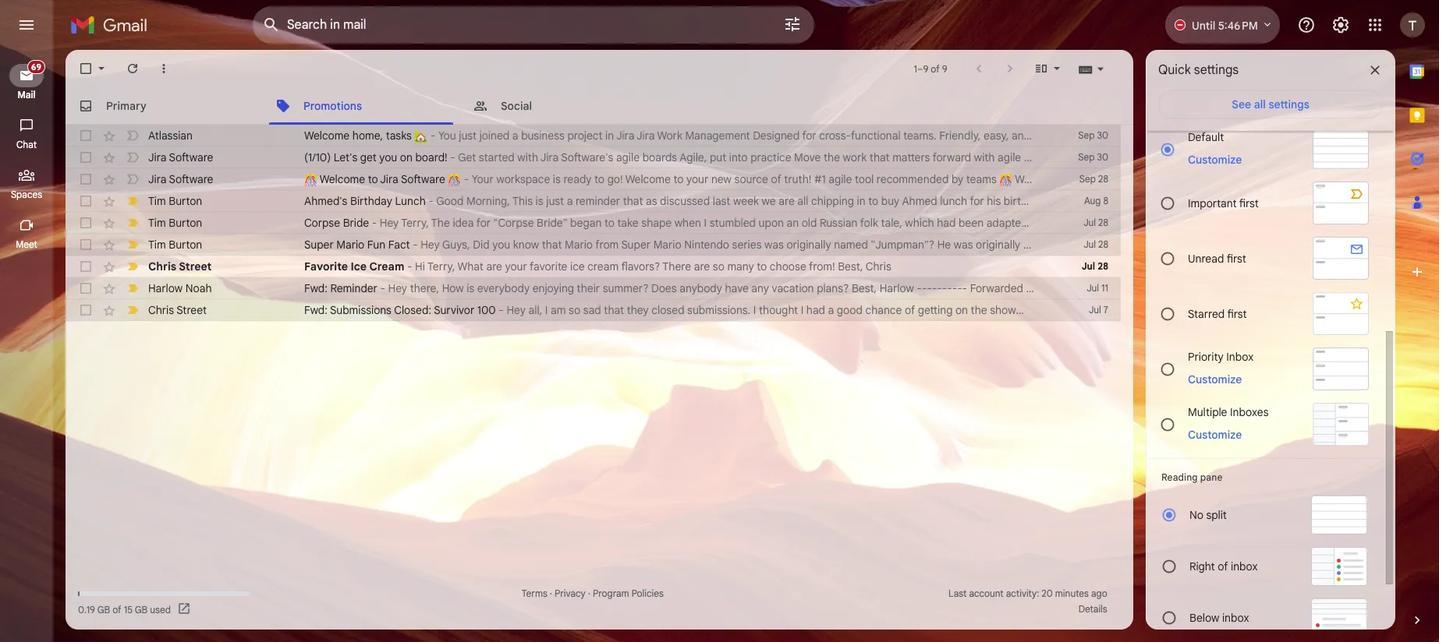 Task type: vqa. For each thing, say whether or not it's contained in the screenshot.
brad
no



Task type: locate. For each thing, give the bounding box(es) containing it.
0 vertical spatial from:
[[1122, 282, 1150, 296]]

1 vertical spatial first
[[1227, 252, 1246, 266]]

mario up there
[[653, 238, 682, 252]]

row up week on the top of page
[[66, 169, 1439, 190]]

in down tool
[[857, 194, 866, 208]]

2 row from the top
[[66, 147, 1380, 169]]

1 vertical spatial get
[[458, 151, 476, 165]]

mario up ice on the left top of the page
[[565, 238, 593, 252]]

idea
[[453, 216, 474, 230]]

inbox right right
[[1231, 560, 1258, 574]]

row down stumbled
[[66, 234, 1386, 256]]

30 for get started with jira software's agile boards agile, put into practice move the work that matters forward with agile boards in jira software. (1/10) let's get you on board! an agile board is a
[[1097, 151, 1109, 163]]

you down "tasks"
[[379, 151, 397, 165]]

customize for default
[[1188, 153, 1242, 167]]

of
[[771, 172, 781, 186], [905, 303, 915, 317], [1218, 560, 1228, 574], [113, 604, 121, 616]]

navigation
[[0, 50, 55, 643]]

0 horizontal spatial so
[[569, 303, 581, 317]]

1 joined from the left
[[479, 129, 510, 143]]

· right terms
[[550, 588, 552, 600]]

by left more
[[1252, 172, 1264, 186]]

0 vertical spatial as
[[646, 194, 657, 208]]

super down corpse
[[304, 238, 334, 252]]

0 horizontal spatial ready
[[564, 172, 592, 186]]

0 horizontal spatial board!
[[415, 151, 448, 165]]

was down 'early'
[[1174, 238, 1193, 252]]

i right when
[[704, 216, 707, 230]]

you
[[438, 129, 456, 143]]

from: down the <medinaanna1994@gmail.com>
[[1296, 303, 1324, 317]]

i left 'will'
[[1050, 194, 1053, 208]]

1 vertical spatial settings
[[1269, 98, 1310, 112]]

0 horizontal spatial was
[[765, 238, 784, 252]]

message
[[1026, 282, 1071, 296], [1200, 303, 1245, 317]]

1 originally from the left
[[787, 238, 831, 252]]

pick
[[1074, 194, 1095, 208]]

gb right 15
[[135, 604, 148, 616]]

· right privacy link
[[588, 588, 591, 600]]

aug 8
[[1084, 195, 1109, 207]]

0 horizontal spatial boards
[[643, 151, 677, 165]]

1 with from the left
[[517, 151, 538, 165]]

row down any
[[66, 300, 1439, 321]]

support image
[[1297, 16, 1316, 34]]

🎊 image
[[304, 174, 317, 187], [448, 174, 461, 187], [1000, 174, 1013, 187]]

3 🎊 image from the left
[[1000, 174, 1013, 187]]

plumber.
[[1112, 238, 1155, 252]]

sep 28
[[1080, 173, 1109, 185]]

settings
[[1194, 62, 1239, 78], [1269, 98, 1310, 112]]

1 vertical spatial chris street
[[148, 303, 207, 317]]

1 board! from the left
[[415, 151, 448, 165]]

0 vertical spatial settings
[[1194, 62, 1239, 78]]

0 horizontal spatial get
[[458, 151, 476, 165]]

row containing atlassian
[[66, 125, 1396, 147]]

customize button for priority inbox
[[1179, 370, 1251, 389]]

1 horizontal spatial originally
[[976, 238, 1021, 252]]

2 burton from the top
[[169, 216, 202, 230]]

good
[[436, 194, 464, 208]]

morning,
[[466, 194, 510, 208]]

1 (1/10) from the left
[[304, 151, 331, 165]]

chris street for favorite ice cream
[[148, 260, 212, 274]]

with up workspace
[[517, 151, 538, 165]]

1 vertical spatial customize button
[[1179, 370, 1251, 389]]

100
[[477, 303, 496, 317]]

0 horizontal spatial joined
[[479, 129, 510, 143]]

am
[[1289, 194, 1306, 208]]

spaces heading
[[0, 189, 53, 201]]

street for fwd: submissions closed: survivor 100
[[177, 303, 207, 317]]

5 row from the top
[[66, 212, 1320, 234]]

1 vertical spatial so
[[569, 303, 581, 317]]

2 board! from the left
[[1254, 151, 1286, 165]]

20
[[1042, 588, 1053, 600]]

row
[[66, 125, 1396, 147], [66, 147, 1380, 169], [66, 169, 1439, 190], [66, 190, 1391, 212], [66, 212, 1320, 234], [66, 234, 1386, 256], [66, 256, 1121, 278], [66, 278, 1429, 300], [66, 300, 1439, 321]]

1 customize button from the top
[[1179, 151, 1251, 169]]

3 burton from the top
[[169, 238, 202, 252]]

1 horizontal spatial was
[[954, 238, 973, 252]]

new
[[711, 172, 732, 186]]

let's down welcome home, tasks
[[334, 151, 357, 165]]

mario down meet
[[1358, 238, 1386, 252]]

row containing harlow noah
[[66, 278, 1429, 300]]

sep up aug
[[1080, 173, 1096, 185]]

many
[[727, 260, 754, 274]]

4 mario from the left
[[1256, 238, 1284, 252]]

11
[[1102, 282, 1109, 294]]

guys,
[[442, 238, 470, 252]]

1 horizontal spatial get
[[1199, 151, 1215, 165]]

3 customize from the top
[[1188, 428, 1242, 442]]

1 horizontal spatial on
[[956, 303, 968, 317]]

1 horizontal spatial with
[[974, 151, 995, 165]]

default
[[1188, 130, 1224, 144]]

1 vertical spatial tim
[[148, 216, 166, 230]]

with up teams
[[974, 151, 995, 165]]

4 row from the top
[[66, 190, 1391, 212]]

1 horizontal spatial all
[[1254, 98, 1266, 112]]

2 customize from the top
[[1188, 372, 1242, 387]]

1 vertical spatial sep 30
[[1078, 151, 1109, 163]]

on down "tasks"
[[400, 151, 413, 165]]

1 jira software from the top
[[148, 151, 213, 165]]

that up take
[[623, 194, 643, 208]]

all,
[[528, 303, 542, 317]]

by up lunch
[[952, 172, 964, 186]]

more
[[1267, 172, 1293, 186]]

first for starred first
[[1228, 307, 1247, 321]]

1 horizontal spatial from:
[[1296, 303, 1324, 317]]

1 vertical spatial all
[[798, 194, 809, 208]]

get up software.
[[1119, 129, 1137, 143]]

ice
[[351, 260, 367, 274]]

2 horizontal spatial 🎊 image
[[1000, 174, 1013, 187]]

jira software for your workspace is ready to go! welcome to your new source of truth! #1 agile tool recommended by teams
[[148, 172, 213, 186]]

1 vertical spatial just
[[546, 194, 564, 208]]

0 horizontal spatial with
[[517, 151, 538, 165]]

jul 28 for plumber.
[[1084, 239, 1109, 250]]

2 horizontal spatial you
[[1218, 151, 1236, 165]]

forwarded
[[970, 282, 1023, 296], [1144, 303, 1198, 317]]

0 horizontal spatial settings
[[1194, 62, 1239, 78]]

2 30 from the top
[[1097, 151, 1109, 163]]

main content containing primary
[[66, 50, 1439, 630]]

welcome right go!
[[625, 172, 671, 186]]

carpenter
[[1032, 238, 1081, 252]]

0.19
[[78, 604, 95, 616]]

0 vertical spatial 30
[[1097, 129, 1109, 141]]

boards
[[643, 151, 677, 165], [1024, 151, 1059, 165]]

1 harlow from the left
[[148, 282, 183, 296]]

message down medina
[[1200, 303, 1245, 317]]

with
[[517, 151, 538, 165], [974, 151, 995, 165]]

customize down priority inbox
[[1188, 372, 1242, 387]]

1 horizontal spatial super
[[621, 238, 651, 252]]

0 vertical spatial ready
[[1139, 129, 1168, 143]]

follow link to manage storage image
[[177, 602, 193, 618]]

i down any
[[753, 303, 756, 317]]

1 mario from the left
[[336, 238, 365, 252]]

2 boards from the left
[[1024, 151, 1059, 165]]

3 tim burton from the top
[[148, 238, 202, 252]]

3 row from the top
[[66, 169, 1439, 190]]

0 horizontal spatial he
[[937, 238, 951, 252]]

1 horizontal spatial 🎊 image
[[448, 174, 461, 187]]

0 horizontal spatial tab list
[[66, 87, 1133, 125]]

get
[[360, 151, 377, 165], [1199, 151, 1215, 165]]

a left good at top right
[[828, 303, 834, 317]]

2 fwd: from the top
[[304, 303, 328, 317]]

1 horizontal spatial ready
[[1139, 129, 1168, 143]]

your down agile,
[[686, 172, 709, 186]]

of left 15
[[113, 604, 121, 616]]

as
[[646, 194, 657, 208], [1287, 238, 1298, 252]]

gb
[[97, 604, 110, 616], [135, 604, 148, 616]]

1 boards from the left
[[643, 151, 677, 165]]

does
[[651, 282, 677, 296]]

2 the from the left
[[1301, 216, 1320, 230]]

main content
[[66, 50, 1439, 630]]

jul
[[1084, 217, 1096, 229], [1084, 239, 1096, 250], [1082, 261, 1095, 272], [1087, 282, 1099, 294], [1089, 304, 1101, 316]]

gb right 0.19
[[97, 604, 110, 616]]

sep 30 up software.
[[1078, 129, 1109, 141]]

tim
[[148, 194, 166, 208], [148, 216, 166, 230], [148, 238, 166, 252]]

0 horizontal spatial message
[[1026, 282, 1071, 296]]

2 vertical spatial burton
[[169, 238, 202, 252]]

fwd: for fwd: reminder - hey there, how is everybody enjoying their summer? does anybody have any vacation plans? best, harlow ---------- forwarded message --------- from: anna medina <medinaanna1994@gmail.com> date: mon
[[304, 282, 328, 296]]

1 horizontal spatial the
[[1301, 216, 1320, 230]]

social tab
[[460, 87, 657, 125]]

you right did at the top left of the page
[[492, 238, 510, 252]]

0 vertical spatial tim
[[148, 194, 166, 208]]

2 sep 30 from the top
[[1078, 151, 1109, 163]]

sep 30 for you just joined a business project in jira jira work management designed for cross-functional teams. friendly, easy, and intuitive. jump in get ready for productivity you've joined your teammates
[[1078, 129, 1109, 141]]

software
[[169, 151, 213, 165], [169, 172, 213, 186], [401, 172, 445, 186], [1096, 172, 1141, 186]]

customize button down productivity
[[1179, 151, 1251, 169]]

0 vertical spatial first
[[1239, 196, 1259, 210]]

2 horizontal spatial your
[[1316, 129, 1338, 143]]

1 vertical spatial best,
[[852, 282, 877, 296]]

3 customize button from the top
[[1179, 426, 1251, 444]]

1 vertical spatial customize
[[1188, 372, 1242, 387]]

2 tim burton from the top
[[148, 216, 202, 230]]

cream
[[588, 260, 619, 274]]

than
[[1295, 172, 1318, 186]]

hollywood.
[[1244, 216, 1299, 230]]

birthday.
[[1004, 194, 1048, 208]]

for up move
[[802, 129, 816, 143]]

he right "jumpman"? on the top of the page
[[937, 238, 951, 252]]

sep down jump
[[1078, 151, 1095, 163]]

2 welcome to jira software from the left
[[1013, 172, 1143, 186]]

that down functional
[[870, 151, 890, 165]]

designed
[[753, 129, 800, 143]]

1 · from the left
[[550, 588, 552, 600]]

1 horizontal spatial (1/10)
[[1143, 151, 1170, 165]]

1 he from the left
[[937, 238, 951, 252]]

which
[[905, 216, 934, 230]]

so
[[713, 260, 725, 274], [569, 303, 581, 317]]

tab list
[[1396, 50, 1439, 587], [66, 87, 1133, 125]]

69
[[31, 62, 41, 73]]

and right easy,
[[1012, 129, 1030, 143]]

burton for ahmed's birthday lunch - good morning, this is just a reminder that as discussed last week we are all chipping in to buy ahmed lunch for his birthday. i will pick up the food and the cake around 11:30 am and we'll meet in
[[169, 194, 202, 208]]

0 horizontal spatial super
[[304, 238, 334, 252]]

all right see
[[1254, 98, 1266, 112]]

0 vertical spatial sep
[[1078, 129, 1095, 141]]

joined up an
[[1283, 129, 1313, 143]]

1 tim from the top
[[148, 194, 166, 208]]

customize button down multiple
[[1179, 426, 1251, 444]]

footer
[[66, 587, 1121, 618]]

on up trusted
[[1239, 151, 1251, 165]]

meet heading
[[0, 239, 53, 251]]

1 horizontal spatial board!
[[1254, 151, 1286, 165]]

settings image
[[1332, 16, 1350, 34]]

sep for you just joined a business project in jira jira work management designed for cross-functional teams. friendly, easy, and intuitive. jump in get ready for productivity you've joined your teammates
[[1078, 129, 1095, 141]]

harlow left the 'noah'
[[148, 282, 183, 296]]

1 horizontal spatial welcome to jira software
[[1013, 172, 1143, 186]]

3 tim from the top
[[148, 238, 166, 252]]

settings inside button
[[1269, 98, 1310, 112]]

1 30 from the top
[[1097, 129, 1109, 141]]

lunch
[[395, 194, 426, 208]]

2 vertical spatial tim
[[148, 238, 166, 252]]

all
[[1254, 98, 1266, 112], [798, 194, 809, 208]]

0 vertical spatial forwarded
[[970, 282, 1023, 296]]

1 tim burton from the top
[[148, 194, 202, 208]]

to up 'will'
[[1063, 172, 1073, 186]]

1 get from the left
[[360, 151, 377, 165]]

0 horizontal spatial as
[[646, 194, 657, 208]]

jul 28 down folklore,
[[1084, 239, 1109, 250]]

1 vertical spatial had
[[807, 303, 825, 317]]

2 tim from the top
[[148, 216, 166, 230]]

1 horizontal spatial joined
[[1283, 129, 1313, 143]]

customers,
[[1364, 172, 1419, 186]]

2 chris street from the top
[[148, 303, 207, 317]]

to up discussed
[[674, 172, 684, 186]]

getting
[[918, 303, 953, 317]]

was down been
[[954, 238, 973, 252]]

8 row from the top
[[66, 278, 1429, 300]]

0 horizontal spatial ·
[[550, 588, 552, 600]]

show
[[990, 303, 1016, 317]]

footer containing terms
[[66, 587, 1121, 618]]

tim burton for super mario fun fact
[[148, 238, 202, 252]]

customize
[[1188, 153, 1242, 167], [1188, 372, 1242, 387], [1188, 428, 1242, 442]]

28 for folk
[[1098, 217, 1109, 229]]

last
[[713, 194, 730, 208]]

tab list up project
[[66, 87, 1133, 125]]

1 sep 30 from the top
[[1078, 129, 1109, 141]]

first for unread first
[[1227, 252, 1246, 266]]

last account activity: 20 minutes ago details
[[949, 588, 1107, 615]]

-
[[430, 129, 436, 143], [450, 151, 455, 165], [464, 172, 469, 186], [429, 194, 434, 208], [372, 216, 377, 230], [413, 238, 418, 252], [407, 260, 412, 274], [380, 282, 385, 296], [917, 282, 922, 296], [922, 282, 927, 296], [927, 282, 932, 296], [932, 282, 937, 296], [937, 282, 942, 296], [942, 282, 947, 296], [947, 282, 952, 296], [952, 282, 957, 296], [957, 282, 962, 296], [962, 282, 967, 296], [1074, 282, 1079, 296], [1079, 282, 1084, 296], [1084, 282, 1089, 296], [1089, 282, 1094, 296], [1094, 282, 1099, 296], [1099, 282, 1104, 296], [1104, 282, 1109, 296], [1109, 282, 1114, 296], [1114, 282, 1119, 296], [499, 303, 504, 317], [1091, 303, 1096, 317], [1096, 303, 1101, 317], [1101, 303, 1106, 317], [1106, 303, 1111, 317], [1111, 303, 1116, 317], [1116, 303, 1121, 317], [1121, 303, 1126, 317], [1126, 303, 1131, 317], [1131, 303, 1136, 317], [1136, 303, 1142, 317], [1248, 303, 1253, 317], [1253, 303, 1258, 317], [1258, 303, 1263, 317], [1263, 303, 1268, 317], [1268, 303, 1273, 317], [1273, 303, 1278, 317], [1278, 303, 1283, 317], [1283, 303, 1288, 317], [1288, 303, 1293, 317]]

0 vertical spatial so
[[713, 260, 725, 274]]

around
[[1225, 194, 1260, 208]]

jul for message
[[1087, 282, 1099, 294]]

1 vertical spatial inbox
[[1222, 612, 1249, 626]]

originally down old
[[787, 238, 831, 252]]

program
[[593, 588, 629, 600]]

1 horizontal spatial just
[[546, 194, 564, 208]]

0 vertical spatial sep 30
[[1078, 129, 1109, 141]]

2 🎊 image from the left
[[448, 174, 461, 187]]

30 for you just joined a business project in jira jira work management designed for cross-functional teams. friendly, easy, and intuitive. jump in get ready for productivity you've joined your teammates
[[1097, 129, 1109, 141]]

street up the 'noah'
[[179, 260, 212, 274]]

row down many
[[66, 278, 1429, 300]]

1 horizontal spatial let's
[[1172, 151, 1196, 165]]

mario down bride
[[336, 238, 365, 252]]

1 horizontal spatial ·
[[588, 588, 591, 600]]

jul left 11
[[1087, 282, 1099, 294]]

0 vertical spatial all
[[1254, 98, 1266, 112]]

2 vertical spatial customize
[[1188, 428, 1242, 442]]

0.19 gb of 15 gb used
[[78, 604, 171, 616]]

1 horizontal spatial had
[[937, 216, 956, 230]]

fwd:
[[304, 282, 328, 296], [304, 303, 328, 317]]

2 mario from the left
[[565, 238, 593, 252]]

9 row from the top
[[66, 300, 1439, 321]]

that down 'bride"'
[[542, 238, 562, 252]]

1 was from the left
[[765, 238, 784, 252]]

30
[[1097, 129, 1109, 141], [1097, 151, 1109, 163]]

jul 28
[[1084, 217, 1109, 229], [1084, 239, 1109, 250], [1082, 261, 1109, 272]]

jira software for get started with jira software's agile boards agile, put into practice move the work that matters forward with agile boards in jira software. (1/10) let's get you on board! an agile board is a
[[148, 151, 213, 165]]

2 vertical spatial your
[[505, 260, 527, 274]]

board! down '🏡' image
[[415, 151, 448, 165]]

1 horizontal spatial harlow
[[880, 282, 914, 296]]

tim for ahmed's birthday lunch - good morning, this is just a reminder that as discussed last week we are all chipping in to buy ahmed lunch for his birthday. i will pick up the food and the cake around 11:30 am and we'll meet in
[[148, 194, 166, 208]]

1 vertical spatial 30
[[1097, 151, 1109, 163]]

chris
[[148, 260, 176, 274], [866, 260, 892, 274], [148, 303, 174, 317], [1062, 303, 1088, 317]]

1 horizontal spatial settings
[[1269, 98, 1310, 112]]

0 vertical spatial street
[[179, 260, 212, 274]]

ahmed's
[[304, 194, 347, 208]]

1 vertical spatial burton
[[169, 216, 202, 230]]

corpse
[[304, 216, 340, 230]]

street down the 'noah'
[[177, 303, 207, 317]]

1 row from the top
[[66, 125, 1396, 147]]

1 vertical spatial street
[[177, 303, 207, 317]]

0 vertical spatial just
[[459, 129, 477, 143]]

customize down multiple
[[1188, 428, 1242, 442]]

5 mario from the left
[[1358, 238, 1386, 252]]

0 vertical spatial fwd:
[[304, 282, 328, 296]]

0 vertical spatial customize button
[[1179, 151, 1251, 169]]

chris street up harlow noah
[[148, 260, 212, 274]]

2 joined from the left
[[1283, 129, 1313, 143]]

footer inside main content
[[66, 587, 1121, 618]]

you've
[[1249, 129, 1281, 143]]

by
[[952, 172, 964, 186], [1252, 172, 1264, 186], [1031, 216, 1043, 230]]

old
[[802, 216, 817, 230]]

0 horizontal spatial welcome to jira software
[[317, 172, 448, 186]]

terry, right hi
[[427, 260, 455, 274]]

sep 30 down jump
[[1078, 151, 1109, 163]]

joined up started
[[479, 129, 510, 143]]

1 chris street from the top
[[148, 260, 212, 274]]

🎊 image up the his
[[1000, 174, 1013, 187]]

reading pane
[[1162, 472, 1223, 484]]

and up the 'my'
[[1158, 194, 1177, 208]]

2 customize button from the top
[[1179, 370, 1251, 389]]

privacy link
[[555, 588, 586, 600]]

2 vertical spatial tim burton
[[148, 238, 202, 252]]

welcome home, tasks
[[304, 129, 415, 143]]

3 mario from the left
[[653, 238, 682, 252]]

settings right quick
[[1194, 62, 1239, 78]]

so left many
[[713, 260, 725, 274]]

1 super from the left
[[304, 238, 334, 252]]

get
[[1119, 129, 1137, 143], [458, 151, 476, 165]]

originally
[[787, 238, 831, 252], [976, 238, 1021, 252]]

from: left anna
[[1122, 282, 1150, 296]]

i down vacation
[[801, 303, 804, 317]]

agile down easy,
[[998, 151, 1021, 165]]

joined
[[479, 129, 510, 143], [1283, 129, 1313, 143]]

am
[[551, 303, 566, 317]]

get up your
[[458, 151, 476, 165]]

7 row from the top
[[66, 256, 1121, 278]]

project
[[567, 129, 603, 143]]

2 vertical spatial first
[[1228, 307, 1247, 321]]

harlow up chance
[[880, 282, 914, 296]]

0 vertical spatial had
[[937, 216, 956, 230]]

<james
[[1408, 303, 1439, 317]]

jul 28 down the not
[[1082, 261, 1109, 272]]

1 let's from the left
[[334, 151, 357, 165]]

0 vertical spatial best,
[[838, 260, 863, 274]]

welcome to jira software up birthday
[[317, 172, 448, 186]]

ready down software's
[[564, 172, 592, 186]]

row down discussed
[[66, 212, 1320, 234]]

1 customize from the top
[[1188, 153, 1242, 167]]

quick
[[1158, 62, 1191, 78]]

terry, down lunch
[[401, 216, 429, 230]]

mario
[[336, 238, 365, 252], [565, 238, 593, 252], [653, 238, 682, 252], [1256, 238, 1284, 252], [1358, 238, 1386, 252]]

2 jira software from the top
[[148, 172, 213, 186]]

1 fwd: from the top
[[304, 282, 328, 296]]

hey
[[380, 216, 399, 230], [421, 238, 440, 252], [388, 282, 407, 296], [507, 303, 526, 317]]

work
[[657, 129, 683, 143]]

put
[[710, 151, 726, 165]]

quick settings
[[1158, 62, 1239, 78]]

reading pane element
[[1162, 472, 1368, 484]]

ahmed's birthday lunch - good morning, this is just a reminder that as discussed last week we are all chipping in to buy ahmed lunch for his birthday. i will pick up the food and the cake around 11:30 am and we'll meet in
[[304, 194, 1391, 208]]

1 horizontal spatial gb
[[135, 604, 148, 616]]

0 horizontal spatial let's
[[334, 151, 357, 165]]

0 horizontal spatial originally
[[787, 238, 831, 252]]

None checkbox
[[78, 61, 94, 76], [78, 172, 94, 187], [78, 237, 94, 253], [78, 303, 94, 318], [78, 61, 94, 76], [78, 172, 94, 187], [78, 237, 94, 253], [78, 303, 94, 318]]

1 burton from the top
[[169, 194, 202, 208]]

1 vertical spatial as
[[1287, 238, 1298, 252]]

None checkbox
[[78, 128, 94, 144], [78, 150, 94, 165], [78, 193, 94, 209], [78, 215, 94, 231], [78, 259, 94, 275], [78, 281, 94, 296], [78, 128, 94, 144], [78, 150, 94, 165], [78, 193, 94, 209], [78, 215, 94, 231], [78, 259, 94, 275], [78, 281, 94, 296]]

tab list containing primary
[[66, 87, 1133, 125]]

1 horizontal spatial your
[[686, 172, 709, 186]]

1 horizontal spatial boards
[[1024, 151, 1059, 165]]

chris down harlow noah
[[148, 303, 174, 317]]

1 vertical spatial forwarded
[[1144, 303, 1198, 317]]

for
[[802, 129, 816, 143], [1170, 129, 1184, 143], [970, 194, 984, 208], [477, 216, 491, 230]]

15
[[124, 604, 133, 616]]

welcome to jira software
[[317, 172, 448, 186], [1013, 172, 1143, 186]]

chris street down harlow noah
[[148, 303, 207, 317]]



Task type: describe. For each thing, give the bounding box(es) containing it.
more image
[[156, 61, 172, 76]]

favorite ice cream - hi terry, what are your favorite ice cream flavors? there are so many to choose from! best, chris
[[304, 260, 892, 274]]

0 horizontal spatial are
[[486, 260, 502, 274]]

to right many
[[757, 260, 767, 274]]

2 get from the left
[[1199, 151, 1215, 165]]

multiple inboxes
[[1188, 405, 1269, 419]]

jul down the not
[[1082, 261, 1095, 272]]

28 up the 8
[[1098, 173, 1109, 185]]

2 was from the left
[[954, 238, 973, 252]]

ago
[[1091, 588, 1107, 600]]

0 horizontal spatial on
[[400, 151, 413, 165]]

of left 'truth!'
[[771, 172, 781, 186]]

for left the his
[[970, 194, 984, 208]]

0 vertical spatial inbox
[[1231, 560, 1258, 574]]

renamed
[[1196, 238, 1240, 252]]

truth!
[[784, 172, 812, 186]]

first for important first
[[1239, 196, 1259, 210]]

#1
[[814, 172, 826, 186]]

hey up fact
[[380, 216, 399, 230]]

terms · privacy · program policies
[[522, 588, 664, 600]]

cream
[[369, 260, 404, 274]]

gmail image
[[70, 9, 155, 41]]

welcome up birthday.
[[1015, 172, 1060, 186]]

in left the 30s
[[1180, 172, 1188, 186]]

11:30
[[1263, 194, 1287, 208]]

8
[[1103, 195, 1109, 207]]

fwd: for fwd: submissions closed: survivor 100
[[304, 303, 328, 317]]

1 horizontal spatial are
[[694, 260, 710, 274]]

mail
[[17, 89, 36, 101]]

2 with from the left
[[974, 151, 995, 165]]

chris up fwd: reminder - hey there, how is everybody enjoying their summer? does anybody have any vacation plans? best, harlow ---------- forwarded message --------- from: anna medina <medinaanna1994@gmail.com> date: mon
[[866, 260, 892, 274]]

street for favorite ice cream
[[179, 260, 212, 274]]

home,
[[352, 129, 383, 143]]

closed:
[[394, 303, 431, 317]]

the down cross-
[[824, 151, 840, 165]]

privacy
[[555, 588, 586, 600]]

jul for was
[[1084, 239, 1096, 250]]

2 horizontal spatial on
[[1239, 151, 1251, 165]]

2 (1/10) from the left
[[1143, 151, 1170, 165]]

early
[[1176, 216, 1200, 230]]

28 for he
[[1098, 239, 1109, 250]]

1 gb from the left
[[97, 604, 110, 616]]

0 vertical spatial terry,
[[401, 216, 429, 230]]

1 horizontal spatial and
[[1158, 194, 1177, 208]]

3 was from the left
[[1174, 238, 1193, 252]]

0 horizontal spatial had
[[807, 303, 825, 317]]

sep for get started with jira software's agile boards agile, put into practice move the work that matters forward with agile boards in jira software. (1/10) let's get you on board! an agile board is a
[[1078, 151, 1095, 163]]

last
[[949, 588, 967, 600]]

into
[[729, 151, 748, 165]]

2 horizontal spatial are
[[779, 194, 795, 208]]

terms
[[522, 588, 547, 600]]

meet
[[16, 239, 37, 250]]

date:
[[1378, 282, 1404, 296]]

is right how
[[467, 282, 475, 296]]

shape
[[641, 216, 672, 230]]

sep 30 for get started with jira software's agile boards agile, put into practice move the work that matters forward with agile boards in jira software. (1/10) let's get you on board! an agile board is a
[[1078, 151, 1109, 163]]

Search in mail text field
[[287, 17, 740, 33]]

when
[[675, 216, 701, 230]]

submissions.
[[687, 303, 751, 317]]

this
[[512, 194, 533, 208]]

2 super from the left
[[621, 238, 651, 252]]

a down adapted
[[1023, 238, 1029, 252]]

navigation containing mail
[[0, 50, 55, 643]]

refresh image
[[125, 61, 140, 76]]

years
[[1203, 216, 1230, 230]]

0 horizontal spatial and
[[1012, 129, 1030, 143]]

1 vertical spatial ready
[[564, 172, 592, 186]]

go!
[[607, 172, 623, 186]]

there
[[663, 260, 691, 274]]

in right meet
[[1383, 194, 1391, 208]]

sad
[[583, 303, 601, 317]]

of left getting
[[905, 303, 915, 317]]

chris street for fwd: submissions closed: survivor 100
[[148, 303, 207, 317]]

to left take
[[604, 216, 615, 230]]

tab list inside main content
[[66, 87, 1133, 125]]

primary
[[106, 99, 146, 113]]

😢 image
[[1016, 305, 1029, 318]]

software's
[[561, 151, 613, 165]]

in right "years"
[[1233, 216, 1241, 230]]

mon
[[1407, 282, 1429, 296]]

welcome down "promotions"
[[304, 129, 350, 143]]

to right renamed at the right top of the page
[[1243, 238, 1253, 252]]

week
[[733, 194, 759, 208]]

an
[[787, 216, 799, 230]]

everybody
[[477, 282, 530, 296]]

quick settings element
[[1158, 62, 1239, 90]]

0 horizontal spatial your
[[505, 260, 527, 274]]

jul left 7
[[1089, 304, 1101, 316]]

that right sad
[[604, 303, 624, 317]]

to right tribute
[[1345, 238, 1356, 252]]

tim for super mario fun fact - hey guys, did you know that mario from super mario nintendo series was originally named "jumpman"? he was originally a carpenter not a plumber. he was renamed to mario as a tribute to mario
[[148, 238, 166, 252]]

in right project
[[605, 129, 614, 143]]

2 · from the left
[[588, 588, 591, 600]]

2 let's from the left
[[1172, 151, 1196, 165]]

all inside main content
[[798, 194, 809, 208]]

fact
[[388, 238, 410, 252]]

right
[[1190, 560, 1215, 574]]

a left business
[[512, 129, 518, 143]]

is right workspace
[[553, 172, 561, 186]]

choose
[[770, 260, 806, 274]]

welcome up the ahmed's
[[320, 172, 365, 186]]

a down "teammates"
[[1374, 151, 1380, 165]]

1 welcome to jira software from the left
[[317, 172, 448, 186]]

customize for multiple inboxes
[[1188, 428, 1242, 442]]

of right right
[[1218, 560, 1228, 574]]

mail heading
[[0, 89, 53, 101]]

from, chris ---------- forwarded message --------- from: james peterson <james
[[1029, 303, 1439, 317]]

1 horizontal spatial message
[[1200, 303, 1245, 317]]

no
[[1190, 509, 1204, 523]]

inboxes
[[1230, 405, 1269, 419]]

search in mail image
[[257, 11, 286, 39]]

spaces
[[11, 189, 42, 200]]

agile right #1
[[829, 172, 852, 186]]

jul for during
[[1084, 217, 1096, 229]]

favorite
[[530, 260, 568, 274]]

folklore,
[[1081, 216, 1121, 230]]

nintendo
[[684, 238, 729, 252]]

- your workspace is ready to go! welcome to your new source of truth! #1 agile tool recommended by teams
[[461, 172, 1000, 186]]

split
[[1206, 509, 1227, 523]]

medina
[[1180, 282, 1217, 296]]

been
[[959, 216, 984, 230]]

100000
[[1321, 172, 1361, 186]]

minutes
[[1055, 588, 1089, 600]]

named
[[834, 238, 868, 252]]

easy,
[[984, 129, 1009, 143]]

to left go!
[[595, 172, 605, 186]]

agile up go!
[[616, 151, 640, 165]]

pane
[[1200, 472, 1223, 484]]

28 for chris
[[1098, 261, 1109, 272]]

customize for priority inbox
[[1188, 372, 1242, 387]]

of inside footer
[[113, 604, 121, 616]]

6 row from the top
[[66, 234, 1386, 256]]

super mario fun fact - hey guys, did you know that mario from super mario nintendo series was originally named "jumpman"? he was originally a carpenter not a plumber. he was renamed to mario as a tribute to mario
[[304, 238, 1386, 252]]

a left tribute
[[1301, 238, 1307, 252]]

chat heading
[[0, 139, 53, 151]]

1 vertical spatial from:
[[1296, 303, 1324, 317]]

🎊 image for your workspace is ready to go! welcome to your new source of truth! #1 agile tool recommended by teams
[[1000, 174, 1013, 187]]

a right the not
[[1103, 238, 1109, 252]]

in down 'intuitive.'
[[1062, 151, 1070, 165]]

🏡 image
[[415, 130, 428, 143]]

any
[[752, 282, 769, 296]]

is right this
[[536, 194, 543, 208]]

priority
[[1188, 350, 1224, 364]]

used
[[150, 604, 171, 616]]

i right all,
[[545, 303, 548, 317]]

friendly,
[[939, 129, 981, 143]]

my
[[1158, 216, 1173, 230]]

stumbled
[[710, 216, 756, 230]]

hey left all,
[[507, 303, 526, 317]]

1 horizontal spatial get
[[1119, 129, 1137, 143]]

0 horizontal spatial you
[[379, 151, 397, 165]]

did
[[473, 238, 490, 252]]

Search in mail search field
[[253, 6, 814, 44]]

a up began
[[567, 194, 573, 208]]

to up birthday
[[368, 172, 378, 186]]

chris up harlow noah
[[148, 260, 176, 274]]

important first
[[1188, 196, 1259, 210]]

intuitive.
[[1033, 129, 1075, 143]]

2 vertical spatial jul 28
[[1082, 261, 1109, 272]]

2 horizontal spatial and
[[1308, 194, 1327, 208]]

hey up fwd: submissions closed: survivor 100
[[388, 282, 407, 296]]

practice
[[751, 151, 791, 165]]

from
[[595, 238, 619, 252]]

1 the from the left
[[431, 216, 450, 230]]

1 horizontal spatial by
[[1031, 216, 1043, 230]]

tim for corpse bride - hey terry, the idea for "corpse bride" began to take shape when i stumbled upon an old russian folk tale, which had been adapted by jewish folklore, during my early years in hollywood. the
[[148, 216, 166, 230]]

1 horizontal spatial tab list
[[1396, 50, 1439, 587]]

sep for your workspace is ready to go! welcome to your new source of truth! #1 agile tool recommended by teams
[[1080, 173, 1096, 185]]

0 horizontal spatial from:
[[1122, 282, 1150, 296]]

see
[[1232, 98, 1251, 112]]

for left default
[[1170, 129, 1184, 143]]

customize button for multiple inboxes
[[1179, 426, 1251, 444]]

primary tab
[[66, 87, 261, 125]]

main menu image
[[17, 16, 36, 34]]

below
[[1190, 612, 1220, 626]]

the up 'early'
[[1179, 194, 1196, 208]]

chris left jul 7
[[1062, 303, 1088, 317]]

hey up hi
[[421, 238, 440, 252]]

starred first
[[1188, 307, 1247, 321]]

aug
[[1084, 195, 1101, 207]]

1 horizontal spatial you
[[492, 238, 510, 252]]

inbox
[[1227, 350, 1254, 364]]

burton for super mario fun fact - hey guys, did you know that mario from super mario nintendo series was originally named "jumpman"? he was originally a carpenter not a plumber. he was renamed to mario as a tribute to mario
[[169, 238, 202, 252]]

not
[[1084, 238, 1100, 252]]

7
[[1104, 304, 1109, 316]]

2 originally from the left
[[976, 238, 1021, 252]]

thought
[[759, 303, 798, 317]]

2 gb from the left
[[135, 604, 148, 616]]

jewish
[[1045, 216, 1079, 230]]

your
[[472, 172, 494, 186]]

productivity
[[1187, 129, 1246, 143]]

jul 28 for jewish
[[1084, 217, 1109, 229]]

tim burton for corpse bride
[[148, 216, 202, 230]]

adapted
[[987, 216, 1028, 230]]

customize button for default
[[1179, 151, 1251, 169]]

0 vertical spatial your
[[1316, 129, 1338, 143]]

the right the 8
[[1113, 194, 1129, 208]]

starred
[[1188, 307, 1225, 321]]

summer?
[[603, 282, 649, 296]]

1 horizontal spatial so
[[713, 260, 725, 274]]

is right board
[[1363, 151, 1371, 165]]

details
[[1079, 604, 1107, 615]]

tale,
[[881, 216, 902, 230]]

teams
[[966, 172, 997, 186]]

forward
[[933, 151, 971, 165]]

tim burton for ahmed's birthday lunch
[[148, 194, 202, 208]]

2 horizontal spatial by
[[1252, 172, 1264, 186]]

to left buy on the top right
[[868, 194, 879, 208]]

in right jump
[[1107, 129, 1116, 143]]

promotions tab
[[263, 87, 459, 125]]

🎊 image for welcome to jira software
[[448, 174, 461, 187]]

priority inbox
[[1188, 350, 1254, 364]]

0 horizontal spatial by
[[952, 172, 964, 186]]

1 vertical spatial terry,
[[427, 260, 455, 274]]

take
[[617, 216, 639, 230]]

upon
[[759, 216, 784, 230]]

advanced search options image
[[777, 9, 808, 40]]

agile right an
[[1305, 151, 1328, 165]]

burton for corpse bride - hey terry, the idea for "corpse bride" began to take shape when i stumbled upon an old russian folk tale, which had been adapted by jewish folklore, during my early years in hollywood. the
[[169, 216, 202, 230]]

for right idea
[[477, 216, 491, 230]]

the left show
[[971, 303, 987, 317]]

plans?
[[817, 282, 849, 296]]

activity:
[[1006, 588, 1039, 600]]

flavors?
[[621, 260, 660, 274]]

1 🎊 image from the left
[[304, 174, 317, 187]]

toggle split pane mode image
[[1034, 61, 1049, 76]]

2 harlow from the left
[[880, 282, 914, 296]]

2 he from the left
[[1157, 238, 1171, 252]]

all inside button
[[1254, 98, 1266, 112]]



